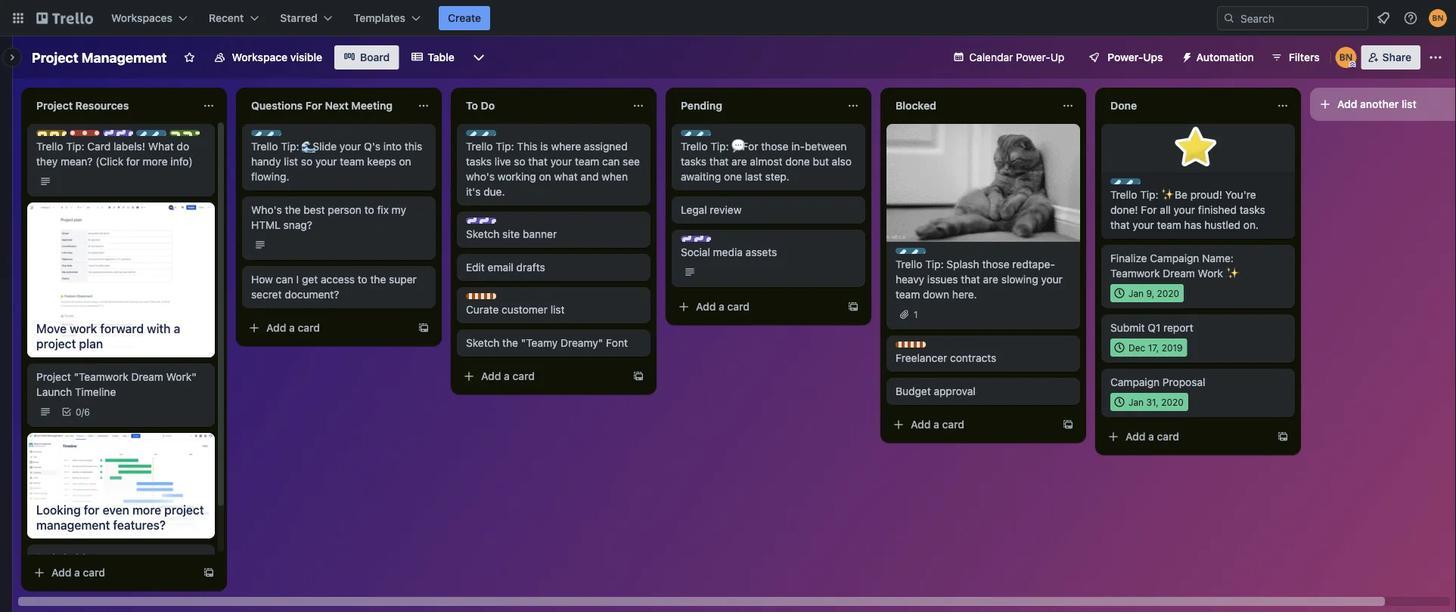 Task type: describe. For each thing, give the bounding box(es) containing it.
get
[[302, 274, 318, 286]]

color: sky, title: "trello tip" element for trello tip: splash those redtape- heavy issues that are slowing your team down here.
[[896, 248, 952, 259]]

what
[[148, 140, 174, 153]]

design for sketch
[[481, 219, 512, 229]]

project "teamwork dream work" launch timeline
[[36, 371, 197, 399]]

trello tip: 🌊slide your q's into this handy list so your team keeps on flowing. link
[[251, 139, 427, 185]]

the inside how can i get access to the super secret document?
[[370, 274, 386, 286]]

power- inside button
[[1108, 51, 1143, 64]]

dream inside "project "teamwork dream work" launch timeline"
[[131, 371, 163, 384]]

Board name text field
[[24, 45, 174, 70]]

tip: inside trello tip: card labels! what do they mean? (click for more info)
[[66, 140, 84, 153]]

Jan 9, 2020 checkbox
[[1111, 284, 1184, 303]]

into
[[383, 140, 402, 153]]

info)
[[171, 155, 193, 168]]

resources
[[75, 99, 129, 112]]

filters
[[1289, 51, 1320, 64]]

color: purple, title: "design team" element for social media assets
[[681, 236, 752, 247]]

2020 for campaign
[[1157, 288, 1180, 299]]

to inside how can i get access to the super secret document?
[[358, 274, 368, 286]]

your down be on the top right
[[1174, 204, 1195, 216]]

your down done! at the right of the page
[[1133, 219, 1154, 232]]

this
[[405, 140, 422, 153]]

dec 17, 2019
[[1129, 343, 1183, 353]]

trello tip trello tip: this is where assigned tasks live so that your team can see who's working on what and when it's due.
[[466, 131, 640, 198]]

tip for trello tip: 🌊slide your q's into this handy list so your team keeps on flowing.
[[293, 131, 307, 141]]

to do
[[466, 99, 495, 112]]

looking for even more project management features?
[[36, 503, 204, 533]]

/
[[81, 407, 84, 418]]

more inside trello tip: card labels! what do they mean? (click for more info)
[[143, 155, 168, 168]]

sm image
[[1175, 45, 1197, 67]]

budget
[[896, 385, 931, 398]]

drafts
[[516, 261, 545, 274]]

ben nelson (bennelson96) image
[[1429, 9, 1447, 27]]

edit email drafts link
[[466, 260, 642, 275]]

project for project management
[[32, 49, 78, 65]]

due.
[[484, 186, 505, 198]]

Pending text field
[[672, 94, 838, 118]]

tasks for that
[[681, 155, 707, 168]]

looking for even more project management features? link
[[27, 497, 215, 539]]

even
[[103, 503, 129, 518]]

freelancer contracts link
[[896, 351, 1071, 366]]

jan for campaign
[[1129, 397, 1144, 408]]

budget approval link
[[896, 384, 1071, 399]]

submit q1 report link
[[1111, 321, 1286, 336]]

do
[[177, 140, 189, 153]]

tip: for trello tip: 💬for those in-between tasks that are almost done but also awaiting one last step.
[[711, 140, 729, 153]]

color: sky, title: "trello tip" element for trello tip: 💬for those in-between tasks that are almost done but also awaiting one last step.
[[681, 130, 737, 141]]

ben nelson (bennelson96) image
[[1336, 47, 1357, 68]]

dreamy"
[[561, 337, 603, 350]]

your left q's at top left
[[340, 140, 361, 153]]

those for slowing
[[982, 258, 1010, 271]]

teamwork
[[1111, 267, 1160, 280]]

dec
[[1129, 343, 1146, 353]]

Dec 17, 2019 checkbox
[[1111, 339, 1188, 357]]

open information menu image
[[1404, 11, 1419, 26]]

add a card for to do
[[481, 370, 535, 383]]

i
[[296, 274, 299, 286]]

who's
[[466, 171, 495, 183]]

0 horizontal spatial team
[[151, 131, 174, 141]]

color: sky, title: "trello tip" element for trello tip: this is where assigned tasks live so that your team can see who's working on what and when it's due.
[[466, 130, 522, 141]]

sketch inside design team sketch site banner
[[466, 228, 500, 241]]

add a card button for questions for next meeting
[[242, 316, 412, 340]]

2 sketch from the top
[[466, 337, 500, 350]]

looking
[[36, 503, 81, 518]]

color: purple, title: "design team" element for sketch site banner
[[466, 218, 538, 229]]

add for to do
[[481, 370, 501, 383]]

workspace
[[232, 51, 288, 64]]

list for curate customer list
[[551, 304, 565, 316]]

board
[[360, 51, 390, 64]]

how
[[251, 274, 273, 286]]

ups
[[1143, 51, 1163, 64]]

media
[[713, 246, 743, 259]]

contracts
[[950, 352, 997, 365]]

a for to do
[[504, 370, 510, 383]]

list inside trello tip trello tip: 🌊slide your q's into this handy list so your team keeps on flowing.
[[284, 155, 298, 168]]

who's
[[251, 204, 282, 216]]

project "teamwork dream work" launch timeline link
[[36, 370, 206, 400]]

project inside looking for even more project management features?
[[164, 503, 204, 518]]

plan
[[79, 337, 103, 351]]

tip: for trello tip: this is where assigned tasks live so that your team can see who's working on what and when it's due.
[[496, 140, 514, 153]]

star image
[[1172, 124, 1221, 173]]

how can i get access to the super secret document?
[[251, 274, 417, 301]]

finished
[[1198, 204, 1237, 216]]

templates
[[354, 12, 406, 24]]

see
[[623, 155, 640, 168]]

add a card for blocked
[[911, 419, 965, 431]]

timeline
[[75, 386, 116, 399]]

email
[[488, 261, 514, 274]]

add a card button for blocked
[[887, 413, 1056, 437]]

1 power- from the left
[[1016, 51, 1051, 64]]

card for blocked
[[942, 419, 965, 431]]

on inside trello tip trello tip: this is where assigned tasks live so that your team can see who's working on what and when it's due.
[[539, 171, 551, 183]]

name:
[[1202, 252, 1234, 265]]

color: yellow, title: "copy request" element
[[36, 130, 67, 136]]

2 horizontal spatial create from template… image
[[1277, 431, 1289, 443]]

submit
[[1111, 322, 1145, 334]]

Done text field
[[1102, 94, 1268, 118]]

finalize campaign name: teamwork dream work ✨ link
[[1111, 251, 1286, 281]]

add a card button for project resources
[[27, 561, 197, 586]]

for inside looking for even more project management features?
[[84, 503, 100, 518]]

so inside trello tip trello tip: 🌊slide your q's into this handy list so your team keeps on flowing.
[[301, 155, 313, 168]]

tasks inside trello tip trello tip: ✨ be proud! you're done! for all your finished tasks that your team has hustled on.
[[1240, 204, 1266, 216]]

card for pending
[[728, 301, 750, 313]]

project resources
[[36, 99, 129, 112]]

workspaces button
[[102, 6, 197, 30]]

color: sky, title: "trello tip" element for trello tip: 🌊slide your q's into this handy list so your team keeps on flowing.
[[251, 130, 307, 141]]

color: lime, title: "halp" element
[[169, 130, 205, 141]]

add a card button for to do
[[457, 365, 626, 389]]

1 vertical spatial create from template… image
[[1062, 419, 1074, 431]]

tip up 'info)'
[[178, 131, 192, 141]]

all
[[1160, 204, 1171, 216]]

🌊slide
[[302, 140, 337, 153]]

dream inside finalize campaign name: teamwork dream work ✨
[[1163, 267, 1195, 280]]

trello tip: this is where assigned tasks live so that your team can see who's working on what and when it's due. link
[[466, 139, 642, 200]]

color: sky, title: "trello tip" element for trello tip: ✨ be proud! you're done! for all your finished tasks that your team has hustled on.
[[1111, 179, 1166, 190]]

down
[[923, 289, 950, 301]]

create from template… image for who's the best person to fix my html snag?
[[418, 322, 430, 334]]

launch
[[36, 386, 72, 399]]

card for done
[[1157, 431, 1180, 443]]

"teamy
[[521, 337, 558, 350]]

work"
[[166, 371, 197, 384]]

q's
[[364, 140, 381, 153]]

templates button
[[345, 6, 430, 30]]

to inside who's the best person to fix my html snag?
[[364, 204, 374, 216]]

card for to do
[[513, 370, 535, 383]]

✨ inside finalize campaign name: teamwork dream work ✨
[[1226, 267, 1237, 280]]

table
[[428, 51, 455, 64]]

1 vertical spatial campaign
[[1111, 376, 1160, 389]]

be
[[1175, 189, 1188, 201]]

meeting
[[351, 99, 393, 112]]

tip for trello tip: this is where assigned tasks live so that your team can see who's working on what and when it's due.
[[508, 131, 522, 141]]

"teamwork
[[74, 371, 128, 384]]

so inside trello tip trello tip: this is where assigned tasks live so that your team can see who's working on what and when it's due.
[[514, 155, 526, 168]]

jan 9, 2020
[[1129, 288, 1180, 299]]

the for sketch
[[502, 337, 518, 350]]

done
[[1111, 99, 1137, 112]]

halp
[[185, 131, 205, 141]]

6
[[84, 407, 90, 418]]

jan for finalize
[[1129, 288, 1144, 299]]

for inside trello tip trello tip: ✨ be proud! you're done! for all your finished tasks that your team has hustled on.
[[1141, 204, 1157, 216]]

add a card for project resources
[[51, 567, 105, 580]]

trello tip: card labels! what do they mean? (click for more info) link
[[36, 139, 206, 169]]

another
[[1360, 98, 1399, 110]]

0 vertical spatial color: purple, title: "design team" element
[[103, 130, 174, 141]]

trello tip: splash those redtape- heavy issues that are slowing your team down here. link
[[896, 257, 1071, 303]]

questions
[[251, 99, 303, 112]]

show menu image
[[1428, 50, 1444, 65]]

legal review link
[[681, 203, 856, 218]]

0 horizontal spatial design
[[118, 131, 148, 141]]

project for project "teamwork dream work" launch timeline
[[36, 371, 71, 384]]

how can i get access to the super secret document? link
[[251, 272, 427, 303]]

for inside text field
[[305, 99, 322, 112]]

tip inside trello tip trello tip: splash those redtape- heavy issues that are slowing your team down here.
[[938, 249, 952, 259]]

create from template… image for trello tip: 💬for those in-between tasks that are almost done but also awaiting one last step.
[[847, 301, 860, 313]]

customer
[[502, 304, 548, 316]]

q1
[[1148, 322, 1161, 334]]

more inside looking for even more project management features?
[[132, 503, 161, 518]]

your down 🌊slide
[[315, 155, 337, 168]]

redtape-
[[1013, 258, 1055, 271]]

mean?
[[61, 155, 93, 168]]

2019
[[1162, 343, 1183, 353]]

legal review
[[681, 204, 742, 216]]



Task type: locate. For each thing, give the bounding box(es) containing it.
next
[[325, 99, 349, 112]]

design team social media assets
[[681, 237, 777, 259]]

0 vertical spatial team
[[151, 131, 174, 141]]

team inside design team social media assets
[[729, 237, 752, 247]]

campaign down has
[[1150, 252, 1200, 265]]

2 vertical spatial project
[[36, 371, 71, 384]]

1 vertical spatial color: orange, title: "one more step" element
[[896, 342, 926, 348]]

jan 31, 2020
[[1129, 397, 1184, 408]]

add for pending
[[696, 301, 716, 313]]

workspace visible
[[232, 51, 322, 64]]

project up features?
[[164, 503, 204, 518]]

blocked
[[896, 99, 937, 112]]

tip for trello tip: ✨ be proud! you're done! for all your finished tasks that your team has hustled on.
[[1153, 179, 1166, 190]]

add down stakeholders at the left bottom of the page
[[51, 567, 71, 580]]

tasks inside trello tip trello tip: 💬for those in-between tasks that are almost done but also awaiting one last step.
[[681, 155, 707, 168]]

1 horizontal spatial color: purple, title: "design team" element
[[466, 218, 538, 229]]

1 vertical spatial are
[[983, 273, 999, 286]]

are inside trello tip trello tip: splash those redtape- heavy issues that are slowing your team down here.
[[983, 273, 999, 286]]

are down 💬for
[[732, 155, 747, 168]]

stakeholders
[[36, 552, 100, 565]]

0 horizontal spatial dream
[[131, 371, 163, 384]]

card down media
[[728, 301, 750, 313]]

step.
[[765, 171, 790, 183]]

approval
[[934, 385, 976, 398]]

edit
[[466, 261, 485, 274]]

0 horizontal spatial create from template… image
[[633, 371, 645, 383]]

1 horizontal spatial for
[[1141, 204, 1157, 216]]

add a card button down assets
[[672, 295, 841, 319]]

the for who's
[[285, 204, 301, 216]]

sketch the "teamy dreamy" font
[[466, 337, 628, 350]]

tasks up who's
[[466, 155, 492, 168]]

project for project resources
[[36, 99, 73, 112]]

list right handy
[[284, 155, 298, 168]]

1 vertical spatial on
[[539, 171, 551, 183]]

2 horizontal spatial create from template… image
[[1062, 419, 1074, 431]]

team down all in the top right of the page
[[1157, 219, 1182, 232]]

move
[[36, 322, 67, 336]]

tasks up awaiting
[[681, 155, 707, 168]]

design inside design team social media assets
[[696, 237, 726, 247]]

color: orange, title: "one more step" element
[[466, 294, 496, 300], [896, 342, 926, 348]]

trello tip trello tip: 💬for those in-between tasks that are almost done but also awaiting one last step.
[[681, 131, 852, 183]]

0 / 6
[[76, 407, 90, 418]]

tip: inside trello tip trello tip: ✨ be proud! you're done! for all your finished tasks that your team has hustled on.
[[1140, 189, 1159, 201]]

1 vertical spatial create from template… image
[[633, 371, 645, 383]]

that inside trello tip trello tip: 💬for those in-between tasks that are almost done but also awaiting one last step.
[[710, 155, 729, 168]]

banner
[[523, 228, 557, 241]]

for left next
[[305, 99, 322, 112]]

Blocked text field
[[887, 94, 1053, 118]]

1 horizontal spatial ✨
[[1226, 267, 1237, 280]]

the left super
[[370, 274, 386, 286]]

jan left 31,
[[1129, 397, 1144, 408]]

(click
[[96, 155, 123, 168]]

freelancer
[[896, 352, 947, 365]]

0 vertical spatial more
[[143, 155, 168, 168]]

for inside trello tip: card labels! what do they mean? (click for more info)
[[126, 155, 140, 168]]

0 horizontal spatial are
[[732, 155, 747, 168]]

for up management at the left bottom of page
[[84, 503, 100, 518]]

add down social
[[696, 301, 716, 313]]

0 vertical spatial create from template… image
[[418, 322, 430, 334]]

those up almost
[[761, 140, 789, 153]]

0 horizontal spatial list
[[284, 155, 298, 168]]

tip: inside trello tip trello tip: this is where assigned tasks live so that your team can see who's working on what and when it's due.
[[496, 140, 514, 153]]

a for blocked
[[934, 419, 940, 431]]

1 vertical spatial more
[[132, 503, 161, 518]]

card down document?
[[298, 322, 320, 334]]

0 vertical spatial create from template… image
[[847, 301, 860, 313]]

add a card for questions for next meeting
[[266, 322, 320, 334]]

team for redtape-
[[896, 289, 920, 301]]

add a card button down features?
[[27, 561, 197, 586]]

those inside trello tip trello tip: 💬for those in-between tasks that are almost done but also awaiting one last step.
[[761, 140, 789, 153]]

a inside move work forward with a project plan
[[174, 322, 180, 336]]

one
[[724, 171, 742, 183]]

1 so from the left
[[301, 155, 313, 168]]

0 horizontal spatial on
[[399, 155, 411, 168]]

your inside trello tip trello tip: this is where assigned tasks live so that your team can see who's working on what and when it's due.
[[551, 155, 572, 168]]

tip
[[178, 131, 192, 141], [293, 131, 307, 141], [508, 131, 522, 141], [723, 131, 737, 141], [1153, 179, 1166, 190], [938, 249, 952, 259]]

a down sketch the "teamy dreamy" font
[[504, 370, 510, 383]]

0 vertical spatial sketch
[[466, 228, 500, 241]]

tip: up mean?
[[66, 140, 84, 153]]

splash
[[947, 258, 980, 271]]

1 vertical spatial 2020
[[1162, 397, 1184, 408]]

add another list button
[[1310, 88, 1456, 121]]

between
[[805, 140, 847, 153]]

so up working
[[514, 155, 526, 168]]

0 horizontal spatial power-
[[1016, 51, 1051, 64]]

report
[[1164, 322, 1194, 334]]

0 horizontal spatial color: purple, title: "design team" element
[[103, 130, 174, 141]]

fix
[[377, 204, 389, 216]]

add down budget
[[911, 419, 931, 431]]

up
[[1051, 51, 1065, 64]]

a for pending
[[719, 301, 725, 313]]

and
[[581, 171, 599, 183]]

2 so from the left
[[514, 155, 526, 168]]

those up slowing
[[982, 258, 1010, 271]]

team inside trello tip trello tip: ✨ be proud! you're done! for all your finished tasks that your team has hustled on.
[[1157, 219, 1182, 232]]

add a card down "teamy
[[481, 370, 535, 383]]

add a card down document?
[[266, 322, 320, 334]]

✨
[[1162, 189, 1172, 201], [1226, 267, 1237, 280]]

0 vertical spatial project
[[36, 337, 76, 351]]

do
[[481, 99, 495, 112]]

add a card down 31,
[[1126, 431, 1180, 443]]

tip: inside trello tip trello tip: 💬for those in-between tasks that are almost done but also awaiting one last step.
[[711, 140, 729, 153]]

so down 🌊slide
[[301, 155, 313, 168]]

add for questions for next meeting
[[266, 322, 286, 334]]

on
[[399, 155, 411, 168], [539, 171, 551, 183]]

power-ups
[[1108, 51, 1163, 64]]

0 vertical spatial are
[[732, 155, 747, 168]]

html
[[251, 219, 281, 232]]

campaign proposal link
[[1111, 375, 1286, 390]]

board link
[[335, 45, 399, 70]]

list for add another list
[[1402, 98, 1417, 110]]

tip inside trello tip trello tip: this is where assigned tasks live so that your team can see who's working on what and when it's due.
[[508, 131, 522, 141]]

has
[[1185, 219, 1202, 232]]

1 vertical spatial the
[[370, 274, 386, 286]]

0 vertical spatial 2020
[[1157, 288, 1180, 299]]

1 horizontal spatial on
[[539, 171, 551, 183]]

add down sketch the "teamy dreamy" font
[[481, 370, 501, 383]]

create from template… image
[[418, 322, 430, 334], [1062, 419, 1074, 431], [203, 567, 215, 580]]

handy
[[251, 155, 281, 168]]

tip: for trello tip: 🌊slide your q's into this handy list so your team keeps on flowing.
[[281, 140, 299, 153]]

1 horizontal spatial create from template… image
[[418, 322, 430, 334]]

1 vertical spatial those
[[982, 258, 1010, 271]]

super
[[389, 274, 417, 286]]

campaign up jan 31, 2020 checkbox
[[1111, 376, 1160, 389]]

team down heavy
[[896, 289, 920, 301]]

tasks inside trello tip trello tip: this is where assigned tasks live so that your team can see who's working on what and when it's due.
[[466, 155, 492, 168]]

0 vertical spatial to
[[364, 204, 374, 216]]

team up drafts
[[514, 219, 538, 229]]

a for questions for next meeting
[[289, 322, 295, 334]]

campaign
[[1150, 252, 1200, 265], [1111, 376, 1160, 389]]

1 vertical spatial to
[[358, 274, 368, 286]]

1 vertical spatial sketch
[[466, 337, 500, 350]]

but
[[813, 155, 829, 168]]

a down stakeholders at the left bottom of the page
[[74, 567, 80, 580]]

your down redtape-
[[1041, 273, 1063, 286]]

0 vertical spatial color: orange, title: "one more step" element
[[466, 294, 496, 300]]

tip inside trello tip trello tip: ✨ be proud! you're done! for all your finished tasks that your team has hustled on.
[[1153, 179, 1166, 190]]

0 vertical spatial project
[[32, 49, 78, 65]]

a down 31,
[[1149, 431, 1155, 443]]

can up when
[[602, 155, 620, 168]]

tip: up live
[[496, 140, 514, 153]]

add a card for done
[[1126, 431, 1180, 443]]

tip left be on the top right
[[1153, 179, 1166, 190]]

2 vertical spatial list
[[551, 304, 565, 316]]

review
[[710, 204, 742, 216]]

tasks up on.
[[1240, 204, 1266, 216]]

add a card button down document?
[[242, 316, 412, 340]]

the left "teamy
[[502, 337, 518, 350]]

more
[[143, 155, 168, 168], [132, 503, 161, 518]]

0 vertical spatial list
[[1402, 98, 1417, 110]]

list right customer
[[551, 304, 565, 316]]

1 vertical spatial project
[[164, 503, 204, 518]]

1 horizontal spatial tasks
[[681, 155, 707, 168]]

visible
[[290, 51, 322, 64]]

tip up issues
[[938, 249, 952, 259]]

team inside design team sketch site banner
[[514, 219, 538, 229]]

are for almost
[[732, 155, 747, 168]]

0 vertical spatial design
[[118, 131, 148, 141]]

color: orange, title: "one more step" element up curate
[[466, 294, 496, 300]]

done
[[786, 155, 810, 168]]

with
[[147, 322, 171, 336]]

1 vertical spatial color: purple, title: "design team" element
[[466, 218, 538, 229]]

2 horizontal spatial design
[[696, 237, 726, 247]]

color: red, title: "priority" element
[[70, 130, 117, 141]]

design inside design team sketch site banner
[[481, 219, 512, 229]]

Jan 31, 2020 checkbox
[[1111, 393, 1188, 412]]

2 vertical spatial create from template… image
[[203, 567, 215, 580]]

add down jan 31, 2020 checkbox
[[1126, 431, 1146, 443]]

1 vertical spatial project
[[36, 99, 73, 112]]

1 horizontal spatial design
[[481, 219, 512, 229]]

project inside project resources text field
[[36, 99, 73, 112]]

team left do
[[151, 131, 174, 141]]

card for project resources
[[83, 567, 105, 580]]

tip: left 💬for
[[711, 140, 729, 153]]

team up and
[[575, 155, 599, 168]]

add left another on the right of page
[[1338, 98, 1358, 110]]

when
[[602, 171, 628, 183]]

that up one
[[710, 155, 729, 168]]

0 vertical spatial ✨
[[1162, 189, 1172, 201]]

power- right "calendar"
[[1016, 51, 1051, 64]]

tip down questions for next meeting
[[293, 131, 307, 141]]

0 horizontal spatial for
[[84, 503, 100, 518]]

that inside trello tip trello tip: ✨ be proud! you're done! for all your finished tasks that your team has hustled on.
[[1111, 219, 1130, 232]]

1 jan from the top
[[1129, 288, 1144, 299]]

1 horizontal spatial can
[[602, 155, 620, 168]]

add a card down budget approval
[[911, 419, 965, 431]]

1 horizontal spatial are
[[983, 273, 999, 286]]

to right "access"
[[358, 274, 368, 286]]

0 horizontal spatial so
[[301, 155, 313, 168]]

you're
[[1225, 189, 1256, 201]]

campaign proposal
[[1111, 376, 1206, 389]]

sketch the "teamy dreamy" font link
[[466, 336, 642, 351]]

are left slowing
[[983, 273, 999, 286]]

can inside trello tip trello tip: this is where assigned tasks live so that your team can see who's working on what and when it's due.
[[602, 155, 620, 168]]

can inside how can i get access to the super secret document?
[[276, 274, 293, 286]]

secret
[[251, 289, 282, 301]]

those for almost
[[761, 140, 789, 153]]

1 sketch from the top
[[466, 228, 500, 241]]

tip up live
[[508, 131, 522, 141]]

snag?
[[283, 219, 312, 232]]

2 vertical spatial create from template… image
[[1277, 431, 1289, 443]]

1 vertical spatial dream
[[131, 371, 163, 384]]

sketch left site
[[466, 228, 500, 241]]

trello tip: ✨ be proud! you're done! for all your finished tasks that your team has hustled on. link
[[1111, 188, 1286, 233]]

1 vertical spatial design
[[481, 219, 512, 229]]

team inside trello tip trello tip: this is where assigned tasks live so that your team can see who's working on what and when it's due.
[[575, 155, 599, 168]]

power-ups button
[[1078, 45, 1172, 70]]

1 horizontal spatial color: orange, title: "one more step" element
[[896, 342, 926, 348]]

can left i
[[276, 274, 293, 286]]

project inside "project "teamwork dream work" launch timeline"
[[36, 371, 71, 384]]

are inside trello tip trello tip: 💬for those in-between tasks that are almost done but also awaiting one last step.
[[732, 155, 747, 168]]

color: orange, title: "one more step" element for freelancer
[[896, 342, 926, 348]]

2 horizontal spatial color: purple, title: "design team" element
[[681, 236, 752, 247]]

1 horizontal spatial create from template… image
[[847, 301, 860, 313]]

document?
[[285, 289, 339, 301]]

design for social
[[696, 237, 726, 247]]

0 vertical spatial can
[[602, 155, 620, 168]]

on down this
[[399, 155, 411, 168]]

team for social
[[729, 237, 752, 247]]

team down q's at top left
[[340, 155, 364, 168]]

card for questions for next meeting
[[298, 322, 320, 334]]

campaign inside finalize campaign name: teamwork dream work ✨
[[1150, 252, 1200, 265]]

heavy
[[896, 273, 925, 286]]

project inside 'project management' text box
[[32, 49, 78, 65]]

recent
[[209, 12, 244, 24]]

that inside trello tip trello tip: splash those redtape- heavy issues that are slowing your team down here.
[[961, 273, 980, 286]]

more down what
[[143, 155, 168, 168]]

star or unstar board image
[[183, 51, 196, 64]]

project up color: yellow, title: "copy request" element
[[36, 99, 73, 112]]

add down secret at the left of page
[[266, 322, 286, 334]]

card down approval
[[942, 419, 965, 431]]

0 vertical spatial for
[[126, 155, 140, 168]]

sketch site banner link
[[466, 227, 642, 242]]

tip inside trello tip trello tip: 💬for those in-between tasks that are almost done but also awaiting one last step.
[[723, 131, 737, 141]]

0 horizontal spatial ✨
[[1162, 189, 1172, 201]]

best
[[304, 204, 325, 216]]

this member is an admin of this board. image
[[1350, 61, 1356, 68]]

trello tip trello tip: 🌊slide your q's into this handy list so your team keeps on flowing.
[[251, 131, 422, 183]]

add another list
[[1338, 98, 1417, 110]]

Search field
[[1236, 7, 1368, 30]]

a down budget approval
[[934, 419, 940, 431]]

team for where
[[575, 155, 599, 168]]

those inside trello tip trello tip: splash those redtape- heavy issues that are slowing your team down here.
[[982, 258, 1010, 271]]

project down move
[[36, 337, 76, 351]]

add for done
[[1126, 431, 1146, 443]]

create from template… image for trello tip: this is where assigned tasks live so that your team can see who's working on what and when it's due.
[[633, 371, 645, 383]]

tip: inside trello tip trello tip: splash those redtape- heavy issues that are slowing your team down here.
[[925, 258, 944, 271]]

card down jan 31, 2020
[[1157, 431, 1180, 443]]

that inside trello tip trello tip: this is where assigned tasks live so that your team can see who's working on what and when it's due.
[[528, 155, 548, 168]]

1 horizontal spatial so
[[514, 155, 526, 168]]

a for project resources
[[74, 567, 80, 580]]

0 vertical spatial for
[[305, 99, 322, 112]]

create from template… image for move work forward with a project plan
[[203, 567, 215, 580]]

add a card button down jan 31, 2020
[[1102, 425, 1271, 449]]

list inside button
[[1402, 98, 1417, 110]]

calendar power-up link
[[944, 45, 1074, 70]]

the up snag?
[[285, 204, 301, 216]]

2 horizontal spatial tasks
[[1240, 204, 1266, 216]]

tip: for trello tip: ✨ be proud! you're done! for all your finished tasks that your team has hustled on.
[[1140, 189, 1159, 201]]

color: sky, title: "trello tip" element
[[136, 130, 192, 141], [251, 130, 307, 141], [466, 130, 522, 141], [681, 130, 737, 141], [1111, 179, 1166, 190], [896, 248, 952, 259]]

1 horizontal spatial dream
[[1163, 267, 1195, 280]]

filters button
[[1266, 45, 1325, 70]]

on inside trello tip trello tip: 🌊slide your q's into this handy list so your team keeps on flowing.
[[399, 155, 411, 168]]

color: orange, title: "one more step" element up freelancer
[[896, 342, 926, 348]]

2 vertical spatial team
[[729, 237, 752, 247]]

starred button
[[271, 6, 342, 30]]

1 vertical spatial team
[[514, 219, 538, 229]]

add a card button
[[672, 295, 841, 319], [242, 316, 412, 340], [457, 365, 626, 389], [887, 413, 1056, 437], [1102, 425, 1271, 449], [27, 561, 197, 586]]

1 vertical spatial for
[[1141, 204, 1157, 216]]

tip down pending text box
[[723, 131, 737, 141]]

add a card for pending
[[696, 301, 750, 313]]

tip for trello tip: 💬for those in-between tasks that are almost done but also awaiting one last step.
[[723, 131, 737, 141]]

0 horizontal spatial project
[[36, 337, 76, 351]]

1 horizontal spatial team
[[514, 219, 538, 229]]

2 jan from the top
[[1129, 397, 1144, 408]]

back to home image
[[36, 6, 93, 30]]

a down media
[[719, 301, 725, 313]]

2020 right 31,
[[1162, 397, 1184, 408]]

your inside trello tip trello tip: splash those redtape- heavy issues that are slowing your team down here.
[[1041, 273, 1063, 286]]

0 notifications image
[[1375, 9, 1393, 27]]

awaiting
[[681, 171, 721, 183]]

0 horizontal spatial create from template… image
[[203, 567, 215, 580]]

✨ down the name: at the right of page
[[1226, 267, 1237, 280]]

team for sketch
[[514, 219, 538, 229]]

card down "teamy
[[513, 370, 535, 383]]

are for slowing
[[983, 273, 999, 286]]

your up what
[[551, 155, 572, 168]]

done!
[[1111, 204, 1138, 216]]

for down labels!
[[126, 155, 140, 168]]

trello tip trello tip: splash those redtape- heavy issues that are slowing your team down here.
[[896, 249, 1063, 301]]

team inside trello tip trello tip: splash those redtape- heavy issues that are slowing your team down here.
[[896, 289, 920, 301]]

add for project resources
[[51, 567, 71, 580]]

team inside trello tip trello tip: 🌊slide your q's into this handy list so your team keeps on flowing.
[[340, 155, 364, 168]]

2 power- from the left
[[1108, 51, 1143, 64]]

dream left work on the right of the page
[[1163, 267, 1195, 280]]

assets
[[746, 246, 777, 259]]

keeps
[[367, 155, 396, 168]]

on left what
[[539, 171, 551, 183]]

Project Resources text field
[[27, 94, 194, 118]]

add a card down stakeholders at the left bottom of the page
[[51, 567, 105, 580]]

1 vertical spatial can
[[276, 274, 293, 286]]

freelancer contracts
[[896, 352, 997, 365]]

1 vertical spatial jan
[[1129, 397, 1144, 408]]

stakeholders link
[[36, 551, 206, 566]]

starred
[[280, 12, 318, 24]]

0 horizontal spatial color: orange, title: "one more step" element
[[466, 294, 496, 300]]

color: purple, title: "design team" element
[[103, 130, 174, 141], [466, 218, 538, 229], [681, 236, 752, 247]]

priority design team
[[85, 131, 174, 141]]

assigned
[[584, 140, 628, 153]]

curate customer list link
[[466, 303, 642, 318]]

add a card button for pending
[[672, 295, 841, 319]]

your
[[340, 140, 361, 153], [315, 155, 337, 168], [551, 155, 572, 168], [1174, 204, 1195, 216], [1133, 219, 1154, 232], [1041, 273, 1063, 286]]

is
[[541, 140, 548, 153]]

2 horizontal spatial list
[[1402, 98, 1417, 110]]

0 horizontal spatial can
[[276, 274, 293, 286]]

tip: up issues
[[925, 258, 944, 271]]

2020 for proposal
[[1162, 397, 1184, 408]]

0 horizontal spatial for
[[305, 99, 322, 112]]

project up launch
[[36, 371, 71, 384]]

to left fix
[[364, 204, 374, 216]]

tip: left be on the top right
[[1140, 189, 1159, 201]]

primary element
[[0, 0, 1456, 36]]

slowing
[[1002, 273, 1039, 286]]

create from template… image
[[847, 301, 860, 313], [633, 371, 645, 383], [1277, 431, 1289, 443]]

customize views image
[[471, 50, 486, 65]]

✨ inside trello tip trello tip: ✨ be proud! you're done! for all your finished tasks that your team has hustled on.
[[1162, 189, 1172, 201]]

team for q's
[[340, 155, 364, 168]]

finalize campaign name: teamwork dream work ✨
[[1111, 252, 1237, 280]]

1 vertical spatial ✨
[[1226, 267, 1237, 280]]

2 horizontal spatial team
[[729, 237, 752, 247]]

tip inside trello tip trello tip: 🌊slide your q's into this handy list so your team keeps on flowing.
[[293, 131, 307, 141]]

0 vertical spatial dream
[[1163, 267, 1195, 280]]

add a card button down "teamy
[[457, 365, 626, 389]]

a right with
[[174, 322, 180, 336]]

add a card down media
[[696, 301, 750, 313]]

1 horizontal spatial those
[[982, 258, 1010, 271]]

0 horizontal spatial the
[[285, 204, 301, 216]]

✨ left be on the top right
[[1162, 189, 1172, 201]]

1 horizontal spatial the
[[370, 274, 386, 286]]

sketch down curate
[[466, 337, 500, 350]]

add a card button for done
[[1102, 425, 1271, 449]]

1 horizontal spatial power-
[[1108, 51, 1143, 64]]

1 horizontal spatial list
[[551, 304, 565, 316]]

search image
[[1223, 12, 1236, 24]]

1 vertical spatial list
[[284, 155, 298, 168]]

design
[[118, 131, 148, 141], [481, 219, 512, 229], [696, 237, 726, 247]]

1 horizontal spatial project
[[164, 503, 204, 518]]

card down stakeholders at the left bottom of the page
[[83, 567, 105, 580]]

project
[[32, 49, 78, 65], [36, 99, 73, 112], [36, 371, 71, 384]]

trello inside trello tip: card labels! what do they mean? (click for more info)
[[36, 140, 63, 153]]

trello tip trello tip: ✨ be proud! you're done! for all your finished tasks that your team has hustled on.
[[1111, 179, 1266, 232]]

a down document?
[[289, 322, 295, 334]]

To Do text field
[[457, 94, 623, 118]]

team
[[340, 155, 364, 168], [575, 155, 599, 168], [1157, 219, 1182, 232], [896, 289, 920, 301]]

trello
[[151, 131, 176, 141], [266, 131, 291, 141], [481, 131, 506, 141], [696, 131, 720, 141], [36, 140, 63, 153], [251, 140, 278, 153], [466, 140, 493, 153], [681, 140, 708, 153], [1126, 179, 1150, 190], [1111, 189, 1138, 201], [911, 249, 935, 259], [896, 258, 923, 271]]

a for done
[[1149, 431, 1155, 443]]

tip: inside trello tip trello tip: 🌊slide your q's into this handy list so your team keeps on flowing.
[[281, 140, 299, 153]]

project inside move work forward with a project plan
[[36, 337, 76, 351]]

color: orange, title: "one more step" element for curate
[[466, 294, 496, 300]]

list right another on the right of page
[[1402, 98, 1417, 110]]

0 vertical spatial those
[[761, 140, 789, 153]]

that up 'here.'
[[961, 273, 980, 286]]

1 horizontal spatial for
[[126, 155, 140, 168]]

2 vertical spatial the
[[502, 337, 518, 350]]

2020 right 9,
[[1157, 288, 1180, 299]]

tasks for live
[[466, 155, 492, 168]]

0 horizontal spatial tasks
[[466, 155, 492, 168]]

power- up done
[[1108, 51, 1143, 64]]

1 vertical spatial for
[[84, 503, 100, 518]]

0 vertical spatial the
[[285, 204, 301, 216]]

add a card button down budget approval 'link'
[[887, 413, 1056, 437]]

add for blocked
[[911, 419, 931, 431]]

team down review
[[729, 237, 752, 247]]

0 vertical spatial on
[[399, 155, 411, 168]]

2 vertical spatial design
[[696, 237, 726, 247]]

my
[[392, 204, 406, 216]]

the inside who's the best person to fix my html snag?
[[285, 204, 301, 216]]

those
[[761, 140, 789, 153], [982, 258, 1010, 271]]

0 horizontal spatial those
[[761, 140, 789, 153]]

Questions For Next Meeting text field
[[242, 94, 409, 118]]

2 vertical spatial color: purple, title: "design team" element
[[681, 236, 752, 247]]

management
[[81, 49, 167, 65]]



Task type: vqa. For each thing, say whether or not it's contained in the screenshot.
Dirk Hardpeck (dirkhardpeck) icon
no



